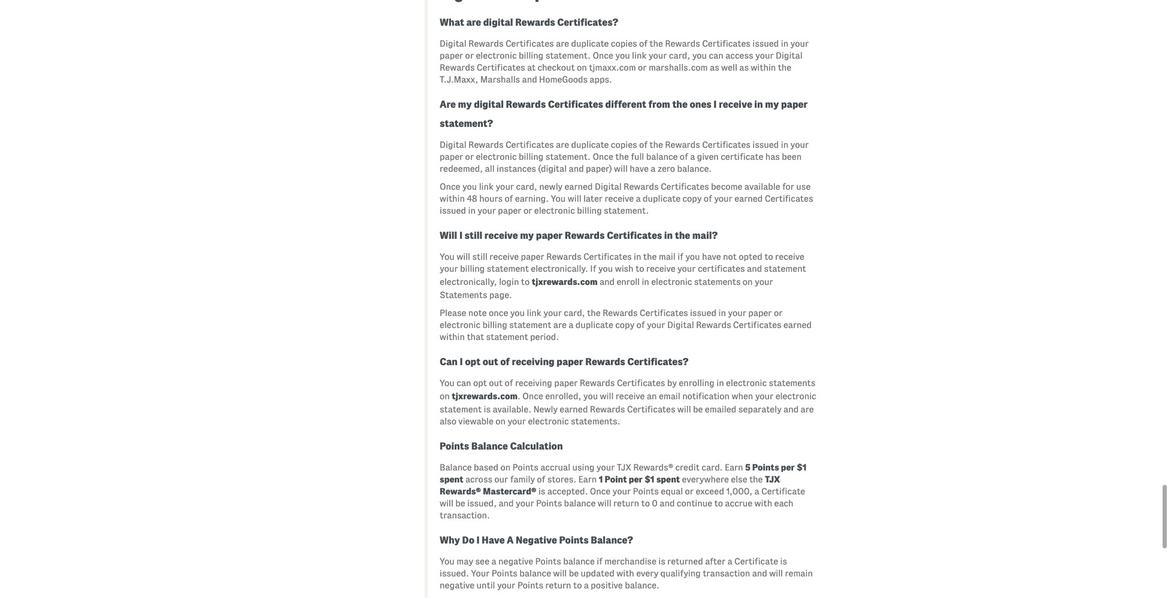 Task type: vqa. For each thing, say whether or not it's contained in the screenshot.
'Textured' related to Compare
no



Task type: locate. For each thing, give the bounding box(es) containing it.
copies up "full"
[[611, 140, 637, 150]]

why do i have a negative points balance?
[[440, 535, 633, 546]]

will
[[614, 164, 628, 174], [568, 194, 582, 204], [457, 252, 470, 262], [600, 392, 614, 401], [678, 405, 691, 414], [440, 499, 453, 509], [598, 499, 612, 509], [553, 569, 567, 579], [769, 569, 783, 579]]

0 vertical spatial certificates?
[[557, 17, 618, 27]]

and right transaction
[[752, 569, 767, 579]]

points up until
[[492, 569, 518, 579]]

out inside "you can opt out of receiving paper rewards certificates by enrolling in electronic statements on"
[[489, 378, 503, 388]]

equal
[[661, 487, 683, 497]]

transaction
[[703, 569, 750, 579]]

tjx up point
[[617, 463, 631, 473]]

tjx up each
[[765, 475, 780, 485]]

1 horizontal spatial statements
[[769, 378, 816, 388]]

copy
[[683, 194, 702, 204], [615, 320, 635, 330]]

i right ones
[[714, 99, 717, 109]]

on down available.
[[496, 417, 506, 426]]

balance up across on the bottom
[[440, 463, 472, 473]]

0 horizontal spatial can
[[457, 378, 471, 388]]

2 horizontal spatial card,
[[669, 51, 690, 60]]

exceed
[[696, 487, 724, 497]]

marshalls
[[480, 75, 520, 84]]

1 horizontal spatial tjxrewards.com link
[[532, 277, 598, 287]]

statements
[[694, 277, 741, 287], [769, 378, 816, 388]]

a inside once you link your card, newly earned digital rewards certificates become available for use within 48 hours of earning. you will later receive a duplicate copy of your earned certificates issued in your paper or electronic billing statement.
[[636, 194, 641, 204]]

billing
[[519, 51, 544, 60], [519, 152, 544, 162], [577, 206, 602, 216], [460, 264, 485, 274], [483, 320, 507, 330]]

within inside please note once you link your card, the rewards certificates issued in your paper or electronic billing statement are a duplicate copy of your digital rewards certificates earned within that statement period.
[[440, 332, 465, 342]]

0 horizontal spatial if
[[597, 557, 603, 567]]

0 horizontal spatial statements
[[694, 277, 741, 287]]

will inside you will still receive paper rewards certificates in the mail if you have not opted to receive your billing statement electronically. if you wish to receive your certificates and statement electronically, login to
[[457, 252, 470, 262]]

0 horizontal spatial be
[[456, 499, 465, 509]]

1 horizontal spatial balance.
[[677, 164, 712, 174]]

0 horizontal spatial per
[[629, 475, 643, 485]]

if up updated
[[597, 557, 603, 567]]

1 vertical spatial link
[[479, 182, 494, 192]]

rewards® down across on the bottom
[[440, 487, 481, 497]]

merchandise
[[605, 557, 657, 567]]

billing inside once you link your card, newly earned digital rewards certificates become available for use within 48 hours of earning. you will later receive a duplicate copy of your earned certificates issued in your paper or electronic billing statement.
[[577, 206, 602, 216]]

within inside once you link your card, newly earned digital rewards certificates become available for use within 48 hours of earning. you will later receive a duplicate copy of your earned certificates issued in your paper or electronic billing statement.
[[440, 194, 465, 204]]

may
[[457, 557, 473, 567]]

0 vertical spatial earn
[[725, 463, 743, 473]]

still inside you will still receive paper rewards certificates in the mail if you have not opted to receive your billing statement electronically. if you wish to receive your certificates and statement electronically, login to
[[472, 252, 488, 262]]

5 points per $1 spent
[[440, 463, 807, 485]]

1 horizontal spatial with
[[755, 499, 772, 509]]

of
[[639, 39, 648, 48], [639, 140, 648, 150], [680, 152, 688, 162], [505, 194, 513, 204], [704, 194, 712, 204], [637, 320, 645, 330], [500, 356, 510, 367], [505, 378, 513, 388], [537, 475, 545, 485]]

and left "paper)" at the right top
[[569, 164, 584, 174]]

my down earning.
[[520, 230, 534, 241]]

be inside you may see a negative points balance if merchandise is returned after a certificate is issued. your points balance will be updated with every qualifying transaction and will remain negative until your points return to a positive balance.
[[569, 569, 579, 579]]

you down will
[[440, 252, 455, 262]]

billing up instances
[[519, 152, 544, 162]]

0 vertical spatial $1
[[797, 463, 807, 473]]

a
[[690, 152, 695, 162], [651, 164, 656, 174], [636, 194, 641, 204], [569, 320, 574, 330], [755, 487, 760, 497], [492, 557, 496, 567], [728, 557, 733, 567], [584, 581, 589, 591]]

homegoods
[[539, 75, 588, 84]]

i
[[714, 99, 717, 109], [460, 230, 463, 241], [460, 356, 463, 367], [477, 535, 480, 546]]

rewards® inside the tjx rewards® mastercard®
[[440, 487, 481, 497]]

0 vertical spatial with
[[755, 499, 772, 509]]

paper inside digital rewards certificates are duplicate copies of the rewards certificates issued in your paper or electronic billing statement. once the full balance of a given certificate has been redeemed, all instances (digital and paper) will have a zero balance.
[[440, 152, 463, 162]]

the left mail
[[643, 252, 657, 262]]

newly
[[534, 405, 558, 414]]

0 vertical spatial tjxrewards.com
[[532, 277, 598, 287]]

you for a
[[440, 557, 455, 567]]

digital down marshalls
[[474, 99, 504, 109]]

issued down "certificates"
[[690, 308, 717, 318]]

a inside is accepted. once your points equal or exceed 1,000, a certificate will be issued, and your points balance will return to 0 and continue to accrue with each transaction.
[[755, 487, 760, 497]]

once down the 1
[[590, 487, 611, 497]]

also
[[440, 417, 457, 426]]

out for can
[[489, 378, 503, 388]]

copies inside digital rewards certificates are duplicate copies of the rewards certificates issued in your paper or electronic billing statement. once the full balance of a given certificate has been redeemed, all instances (digital and paper) will have a zero balance.
[[611, 140, 637, 150]]

copies inside the digital rewards certificates are duplicate copies of the rewards certificates issued in your paper or electronic billing statement. once you link your card, you can access your digital rewards certificates at checkout on tjmaxx.com or marshalls.com as well as within the t.j.maxx, marshalls and homegoods apps.
[[611, 39, 637, 48]]

rewards up marshalls.com
[[665, 39, 700, 48]]

if
[[678, 252, 684, 262], [597, 557, 603, 567]]

0 horizontal spatial rewards®
[[440, 487, 481, 497]]

duplicate down zero
[[643, 194, 681, 204]]

the inside please note once you link your card, the rewards certificates issued in your paper or electronic billing statement are a duplicate copy of your digital rewards certificates earned within that statement period.
[[587, 308, 601, 318]]

receive inside are my digital rewards certificates different from the ones i receive in my paper statement?
[[719, 99, 752, 109]]

earned
[[565, 182, 593, 192], [735, 194, 763, 204], [784, 320, 812, 330], [560, 405, 588, 414]]

in inside once you link your card, newly earned digital rewards certificates become available for use within 48 hours of earning. you will later receive a duplicate copy of your earned certificates issued in your paper or electronic billing statement.
[[468, 206, 476, 216]]

1 vertical spatial receiving
[[515, 378, 552, 388]]

negative
[[516, 535, 557, 546]]

on inside "you can opt out of receiving paper rewards certificates by enrolling in electronic statements on"
[[440, 392, 450, 401]]

billing inside digital rewards certificates are duplicate copies of the rewards certificates issued in your paper or electronic billing statement. once the full balance of a given certificate has been redeemed, all instances (digital and paper) will have a zero balance.
[[519, 152, 544, 162]]

in
[[781, 39, 789, 48], [755, 99, 763, 109], [781, 140, 789, 150], [468, 206, 476, 216], [664, 230, 673, 241], [634, 252, 641, 262], [642, 277, 649, 287], [719, 308, 726, 318], [717, 378, 724, 388]]

you will still receive paper rewards certificates in the mail if you have not opted to receive your billing statement electronically. if you wish to receive your certificates and statement electronically, login to
[[440, 252, 806, 287]]

once
[[593, 51, 614, 60], [593, 152, 614, 162], [440, 182, 460, 192], [523, 392, 543, 401], [590, 487, 611, 497]]

balance down why do i have a negative points balance?
[[520, 569, 551, 579]]

1 horizontal spatial tjx
[[765, 475, 780, 485]]

if right mail
[[678, 252, 684, 262]]

2 vertical spatial within
[[440, 332, 465, 342]]

electronic up marshalls
[[476, 51, 517, 60]]

is inside . once enrolled, you will receive an email notification when your electronic statement is available. newly earned rewards certificates will be emailed separately and are also viewable on your electronic statements.
[[484, 405, 491, 414]]

and
[[522, 75, 537, 84], [569, 164, 584, 174], [747, 264, 762, 274], [600, 277, 615, 287], [784, 405, 799, 414], [499, 499, 514, 509], [660, 499, 675, 509], [752, 569, 767, 579]]

out down the that
[[483, 356, 498, 367]]

to right wish
[[636, 264, 644, 274]]

receiving for can
[[515, 378, 552, 388]]

earning.
[[515, 194, 549, 204]]

1 horizontal spatial return
[[614, 499, 639, 509]]

1 vertical spatial card,
[[516, 182, 537, 192]]

you inside "you can opt out of receiving paper rewards certificates by enrolling in electronic statements on"
[[440, 378, 455, 388]]

0 vertical spatial statement.
[[546, 51, 591, 60]]

my
[[458, 99, 472, 109], [765, 99, 779, 109], [520, 230, 534, 241]]

return
[[614, 499, 639, 509], [546, 581, 571, 591]]

certificate
[[762, 487, 805, 497], [735, 557, 778, 567]]

1 vertical spatial within
[[440, 194, 465, 204]]

1 spent from the left
[[440, 475, 463, 485]]

0 vertical spatial have
[[630, 164, 649, 174]]

2 horizontal spatial be
[[693, 405, 703, 414]]

electronic down newly
[[528, 417, 569, 426]]

1 vertical spatial statement.
[[546, 152, 591, 162]]

on down opted
[[743, 277, 753, 287]]

are
[[466, 17, 481, 27], [556, 39, 569, 48], [556, 140, 569, 150], [554, 320, 567, 330], [801, 405, 814, 414]]

rewards down and enroll in electronic statements on your statements page.
[[603, 308, 638, 318]]

ones
[[690, 99, 712, 109]]

still up electronically,
[[472, 252, 488, 262]]

issued
[[753, 39, 779, 48], [753, 140, 779, 150], [440, 206, 466, 216], [690, 308, 717, 318]]

0 vertical spatial link
[[632, 51, 647, 60]]

0 vertical spatial balance.
[[677, 164, 712, 174]]

be
[[693, 405, 703, 414], [456, 499, 465, 509], [569, 569, 579, 579]]

rewards® up equal
[[633, 463, 674, 473]]

receive inside . once enrolled, you will receive an email notification when your electronic statement is available. newly earned rewards certificates will be emailed separately and are also viewable on your electronic statements.
[[616, 392, 645, 401]]

is up viewable
[[484, 405, 491, 414]]

in inside digital rewards certificates are duplicate copies of the rewards certificates issued in your paper or electronic billing statement. once the full balance of a given certificate has been redeemed, all instances (digital and paper) will have a zero balance.
[[781, 140, 789, 150]]

your inside digital rewards certificates are duplicate copies of the rewards certificates issued in your paper or electronic billing statement. once the full balance of a given certificate has been redeemed, all instances (digital and paper) will have a zero balance.
[[791, 140, 809, 150]]

0 vertical spatial copy
[[683, 194, 702, 204]]

receiving inside "you can opt out of receiving paper rewards certificates by enrolling in electronic statements on"
[[515, 378, 552, 388]]

tjxrewards.com for paper
[[532, 277, 598, 287]]

statement?
[[440, 118, 493, 129]]

1 vertical spatial with
[[617, 569, 634, 579]]

can i opt out of receiving paper rewards certificates?
[[440, 356, 689, 367]]

paper inside once you link your card, newly earned digital rewards certificates become available for use within 48 hours of earning. you will later receive a duplicate copy of your earned certificates issued in your paper or electronic billing statement.
[[498, 206, 522, 216]]

are up checkout
[[556, 39, 569, 48]]

1 vertical spatial can
[[457, 378, 471, 388]]

0 horizontal spatial certificates?
[[557, 17, 618, 27]]

opt right the can
[[465, 356, 481, 367]]

copies up "tjmaxx.com"
[[611, 39, 637, 48]]

access
[[726, 51, 754, 60]]

1 vertical spatial certificates?
[[628, 356, 689, 367]]

certificates
[[698, 264, 745, 274]]

paper inside the digital rewards certificates are duplicate copies of the rewards certificates issued in your paper or electronic billing statement. once you link your card, you can access your digital rewards certificates at checkout on tjmaxx.com or marshalls.com as well as within the t.j.maxx, marshalls and homegoods apps.
[[440, 51, 463, 60]]

1 horizontal spatial $1
[[797, 463, 807, 473]]

electronic down "newly"
[[534, 206, 575, 216]]

1 horizontal spatial be
[[569, 569, 579, 579]]

issued inside the digital rewards certificates are duplicate copies of the rewards certificates issued in your paper or electronic billing statement. once you link your card, you can access your digital rewards certificates at checkout on tjmaxx.com or marshalls.com as well as within the t.j.maxx, marshalls and homegoods apps.
[[753, 39, 779, 48]]

you can opt out of receiving paper rewards certificates by enrolling in electronic statements on
[[440, 378, 816, 401]]

be inside . once enrolled, you will receive an email notification when your electronic statement is available. newly earned rewards certificates will be emailed separately and are also viewable on your electronic statements.
[[693, 405, 703, 414]]

0 vertical spatial within
[[751, 63, 776, 72]]

have down "full"
[[630, 164, 649, 174]]

0 horizontal spatial link
[[479, 182, 494, 192]]

1 vertical spatial tjx
[[765, 475, 780, 485]]

1 vertical spatial rewards®
[[440, 487, 481, 497]]

0 vertical spatial return
[[614, 499, 639, 509]]

statements up separately
[[769, 378, 816, 388]]

link up hours
[[479, 182, 494, 192]]

1 horizontal spatial link
[[527, 308, 542, 318]]

be left updated
[[569, 569, 579, 579]]

receiving for i
[[512, 356, 555, 367]]

once inside once you link your card, newly earned digital rewards certificates become available for use within 48 hours of earning. you will later receive a duplicate copy of your earned certificates issued in your paper or electronic billing statement.
[[440, 182, 460, 192]]

rewards up electronically.
[[546, 252, 582, 262]]

on inside . once enrolled, you will receive an email notification when your electronic statement is available. newly earned rewards certificates will be emailed separately and are also viewable on your electronic statements.
[[496, 417, 506, 426]]

1 vertical spatial balance.
[[625, 581, 660, 591]]

are up (digital on the left of the page
[[556, 140, 569, 150]]

balance
[[471, 441, 508, 452], [440, 463, 472, 473]]

$1 inside 5 points per $1 spent
[[797, 463, 807, 473]]

issued inside please note once you link your card, the rewards certificates issued in your paper or electronic billing statement are a duplicate copy of your digital rewards certificates earned within that statement period.
[[690, 308, 717, 318]]

as
[[710, 63, 719, 72], [740, 63, 749, 72]]

1 vertical spatial certificate
[[735, 557, 778, 567]]

a up can i opt out of receiving paper rewards certificates?
[[569, 320, 574, 330]]

will
[[440, 230, 457, 241]]

1 vertical spatial copies
[[611, 140, 637, 150]]

the left ones
[[673, 99, 688, 109]]

else
[[731, 475, 748, 485]]

1 horizontal spatial copy
[[683, 194, 702, 204]]

rewards
[[515, 17, 555, 27], [469, 39, 504, 48], [665, 39, 700, 48], [440, 63, 475, 72], [506, 99, 546, 109], [469, 140, 504, 150], [665, 140, 700, 150], [624, 182, 659, 192], [565, 230, 605, 241], [546, 252, 582, 262], [603, 308, 638, 318], [696, 320, 731, 330], [586, 356, 625, 367], [580, 378, 615, 388], [590, 405, 625, 414]]

receive inside once you link your card, newly earned digital rewards certificates become available for use within 48 hours of earning. you will later receive a duplicate copy of your earned certificates issued in your paper or electronic billing statement.
[[605, 194, 634, 204]]

2 vertical spatial link
[[527, 308, 542, 318]]

or inside digital rewards certificates are duplicate copies of the rewards certificates issued in your paper or electronic billing statement. once the full balance of a given certificate has been redeemed, all instances (digital and paper) will have a zero balance.
[[465, 152, 474, 162]]

0 horizontal spatial balance.
[[625, 581, 660, 591]]

0 vertical spatial still
[[465, 230, 483, 241]]

issued up has
[[753, 140, 779, 150]]

0 horizontal spatial tjxrewards.com link
[[452, 392, 518, 401]]

1 horizontal spatial have
[[702, 252, 721, 262]]

issued for digital rewards certificates are duplicate copies of the rewards certificates issued in your paper or electronic billing statement. once the full balance of a given certificate has been redeemed, all instances (digital and paper) will have a zero balance.
[[753, 140, 779, 150]]

points inside 5 points per $1 spent
[[752, 463, 779, 473]]

certificate up each
[[762, 487, 805, 497]]

1 horizontal spatial can
[[709, 51, 724, 60]]

1 vertical spatial per
[[629, 475, 643, 485]]

duplicate inside please note once you link your card, the rewards certificates issued in your paper or electronic billing statement are a duplicate copy of your digital rewards certificates earned within that statement period.
[[576, 320, 613, 330]]

duplicate
[[571, 39, 609, 48], [571, 140, 609, 150], [643, 194, 681, 204], [576, 320, 613, 330]]

opt for i
[[465, 356, 481, 367]]

on up homegoods
[[577, 63, 587, 72]]

can inside "you can opt out of receiving paper rewards certificates by enrolling in electronic statements on"
[[457, 378, 471, 388]]

negative
[[498, 557, 533, 567], [440, 581, 475, 591]]

0 horizontal spatial return
[[546, 581, 571, 591]]

1 vertical spatial have
[[702, 252, 721, 262]]

be up transaction.
[[456, 499, 465, 509]]

1 copies from the top
[[611, 39, 637, 48]]

qualifying
[[661, 569, 701, 579]]

enrolled,
[[545, 392, 581, 401]]

certificates?
[[557, 17, 618, 27], [628, 356, 689, 367]]

1 horizontal spatial as
[[740, 63, 749, 72]]

1 vertical spatial digital
[[474, 99, 504, 109]]

once inside . once enrolled, you will receive an email notification when your electronic statement is available. newly earned rewards certificates will be emailed separately and are also viewable on your electronic statements.
[[523, 392, 543, 401]]

billing down once in the left of the page
[[483, 320, 507, 330]]

points right until
[[518, 581, 544, 591]]

0 vertical spatial if
[[678, 252, 684, 262]]

on up our
[[501, 463, 511, 473]]

tjxrewards.com down electronically.
[[532, 277, 598, 287]]

0 vertical spatial statements
[[694, 277, 741, 287]]

has
[[766, 152, 780, 162]]

1 vertical spatial opt
[[473, 378, 487, 388]]

1 horizontal spatial spent
[[656, 475, 680, 485]]

card, up earning.
[[516, 182, 537, 192]]

1 vertical spatial tjxrewards.com link
[[452, 392, 518, 401]]

2 spent from the left
[[656, 475, 680, 485]]

1 vertical spatial return
[[546, 581, 571, 591]]

a right 1,000, at the bottom of page
[[755, 487, 760, 497]]

rewards inside are my digital rewards certificates different from the ones i receive in my paper statement?
[[506, 99, 546, 109]]

to right login
[[521, 277, 530, 287]]

rewards up enrolled, at the left bottom
[[580, 378, 615, 388]]

is accepted. once your points equal or exceed 1,000, a certificate will be issued, and your points balance will return to 0 and continue to accrue with each transaction.
[[440, 487, 805, 520]]

are my digital rewards certificates different from the ones i receive in my paper statement?
[[440, 99, 808, 129]]

0 horizontal spatial with
[[617, 569, 634, 579]]

0 vertical spatial card,
[[669, 51, 690, 60]]

digital for are
[[483, 17, 513, 27]]

balance. down "every"
[[625, 581, 660, 591]]

billing for (digital
[[519, 152, 544, 162]]

are inside . once enrolled, you will receive an email notification when your electronic statement is available. newly earned rewards certificates will be emailed separately and are also viewable on your electronic statements.
[[801, 405, 814, 414]]

card, inside please note once you link your card, the rewards certificates issued in your paper or electronic billing statement are a duplicate copy of your digital rewards certificates earned within that statement period.
[[564, 308, 585, 318]]

certificates inside "you can opt out of receiving paper rewards certificates by enrolling in electronic statements on"
[[617, 378, 665, 388]]

or inside please note once you link your card, the rewards certificates issued in your paper or electronic billing statement are a duplicate copy of your digital rewards certificates earned within that statement period.
[[774, 308, 783, 318]]

you inside once you link your card, newly earned digital rewards certificates become available for use within 48 hours of earning. you will later receive a duplicate copy of your earned certificates issued in your paper or electronic billing statement.
[[551, 194, 566, 204]]

0 horizontal spatial tjxrewards.com
[[452, 392, 518, 401]]

0 vertical spatial tjx
[[617, 463, 631, 473]]

paper inside please note once you link your card, the rewards certificates issued in your paper or electronic billing statement are a duplicate copy of your digital rewards certificates earned within that statement period.
[[749, 308, 772, 318]]

per
[[781, 463, 795, 473], [629, 475, 643, 485]]

do
[[462, 535, 475, 546]]

2 copies from the top
[[611, 140, 637, 150]]

balance up the based
[[471, 441, 508, 452]]

and down mastercard®
[[499, 499, 514, 509]]

0 horizontal spatial copy
[[615, 320, 635, 330]]

once inside digital rewards certificates are duplicate copies of the rewards certificates issued in your paper or electronic billing statement. once the full balance of a given certificate has been redeemed, all instances (digital and paper) will have a zero balance.
[[593, 152, 614, 162]]

certificate inside you may see a negative points balance if merchandise is returned after a certificate is issued. your points balance will be updated with every qualifying transaction and will remain negative until your points return to a positive balance.
[[735, 557, 778, 567]]

0 vertical spatial copies
[[611, 39, 637, 48]]

your inside and enroll in electronic statements on your statements page.
[[755, 277, 773, 287]]

1 vertical spatial tjxrewards.com
[[452, 392, 518, 401]]

accepted.
[[548, 487, 588, 497]]

spent
[[440, 475, 463, 485], [656, 475, 680, 485]]

billing inside please note once you link your card, the rewards certificates issued in your paper or electronic billing statement are a duplicate copy of your digital rewards certificates earned within that statement period.
[[483, 320, 507, 330]]

2 as from the left
[[740, 63, 749, 72]]

spent up equal
[[656, 475, 680, 485]]

statements down "certificates"
[[694, 277, 741, 287]]

balance up zero
[[646, 152, 678, 162]]

0 vertical spatial digital
[[483, 17, 513, 27]]

once
[[489, 308, 508, 318]]

electronic up "when"
[[726, 378, 767, 388]]

0 horizontal spatial as
[[710, 63, 719, 72]]

why
[[440, 535, 460, 546]]

opt inside "you can opt out of receiving paper rewards certificates by enrolling in electronic statements on"
[[473, 378, 487, 388]]

if inside you will still receive paper rewards certificates in the mail if you have not opted to receive your billing statement electronically. if you wish to receive your certificates and statement electronically, login to
[[678, 252, 684, 262]]

and inside and enroll in electronic statements on your statements page.
[[600, 277, 615, 287]]

and down at
[[522, 75, 537, 84]]

tjxrewards.com link down electronically.
[[532, 277, 598, 287]]

tjxrewards.com link for of
[[452, 392, 518, 401]]

digital up redeemed,
[[440, 140, 467, 150]]

1 vertical spatial negative
[[440, 581, 475, 591]]

as down "access" on the top
[[740, 63, 749, 72]]

certificates inside you will still receive paper rewards certificates in the mail if you have not opted to receive your billing statement electronically. if you wish to receive your certificates and statement electronically, login to
[[584, 252, 632, 262]]

tjx
[[617, 463, 631, 473], [765, 475, 780, 485]]

electronically,
[[440, 277, 497, 287]]

points down 'negative'
[[535, 557, 561, 567]]

2 horizontal spatial link
[[632, 51, 647, 60]]

electronic up all on the left
[[476, 152, 517, 162]]

what are digital rewards certificates?
[[440, 17, 618, 27]]

are right separately
[[801, 405, 814, 414]]

on
[[577, 63, 587, 72], [743, 277, 753, 287], [440, 392, 450, 401], [496, 417, 506, 426], [501, 463, 511, 473]]

certificates inside are my digital rewards certificates different from the ones i receive in my paper statement?
[[548, 99, 603, 109]]

0 vertical spatial per
[[781, 463, 795, 473]]

1 vertical spatial earn
[[579, 475, 597, 485]]

0 horizontal spatial card,
[[516, 182, 537, 192]]

0 vertical spatial can
[[709, 51, 724, 60]]

checkout
[[538, 63, 575, 72]]

once inside the digital rewards certificates are duplicate copies of the rewards certificates issued in your paper or electronic billing statement. once you link your card, you can access your digital rewards certificates at checkout on tjmaxx.com or marshalls.com as well as within the t.j.maxx, marshalls and homegoods apps.
[[593, 51, 614, 60]]

once inside is accepted. once your points equal or exceed 1,000, a certificate will be issued, and your points balance will return to 0 and continue to accrue with each transaction.
[[590, 487, 611, 497]]

1 horizontal spatial tjxrewards.com
[[532, 277, 598, 287]]

tjxrewards.com for of
[[452, 392, 518, 401]]

receive up login
[[490, 252, 519, 262]]

statement. inside the digital rewards certificates are duplicate copies of the rewards certificates issued in your paper or electronic billing statement. once you link your card, you can access your digital rewards certificates at checkout on tjmaxx.com or marshalls.com as well as within the t.j.maxx, marshalls and homegoods apps.
[[546, 51, 591, 60]]

opt
[[465, 356, 481, 367], [473, 378, 487, 388]]

1 horizontal spatial rewards®
[[633, 463, 674, 473]]

a inside please note once you link your card, the rewards certificates issued in your paper or electronic billing statement are a duplicate copy of your digital rewards certificates earned within that statement period.
[[569, 320, 574, 330]]

tjxrewards.com link
[[532, 277, 598, 287], [452, 392, 518, 401]]

issued for please note once you link your card, the rewards certificates issued in your paper or electronic billing statement are a duplicate copy of your digital rewards certificates earned within that statement period.
[[690, 308, 717, 318]]

1 horizontal spatial card,
[[564, 308, 585, 318]]

2 vertical spatial card,
[[564, 308, 585, 318]]

earned inside . once enrolled, you will receive an email notification when your electronic statement is available. newly earned rewards certificates will be emailed separately and are also viewable on your electronic statements.
[[560, 405, 588, 414]]

negative down a
[[498, 557, 533, 567]]

tjxrewards.com link for paper
[[532, 277, 598, 287]]

be inside is accepted. once your points equal or exceed 1,000, a certificate will be issued, and your points balance will return to 0 and continue to accrue with each transaction.
[[456, 499, 465, 509]]

billing up electronically,
[[460, 264, 485, 274]]

will inside digital rewards certificates are duplicate copies of the rewards certificates issued in your paper or electronic billing statement. once the full balance of a given certificate has been redeemed, all instances (digital and paper) will have a zero balance.
[[614, 164, 628, 174]]

per inside 5 points per $1 spent
[[781, 463, 795, 473]]

0 vertical spatial tjxrewards.com link
[[532, 277, 598, 287]]

have
[[630, 164, 649, 174], [702, 252, 721, 262]]

can down the can
[[457, 378, 471, 388]]

1 vertical spatial statements
[[769, 378, 816, 388]]

is up remain
[[780, 557, 787, 567]]

0 vertical spatial balance
[[471, 441, 508, 452]]

digital inside are my digital rewards certificates different from the ones i receive in my paper statement?
[[474, 99, 504, 109]]

paper inside are my digital rewards certificates different from the ones i receive in my paper statement?
[[781, 99, 808, 109]]

based
[[474, 463, 499, 473]]

balance.
[[677, 164, 712, 174], [625, 581, 660, 591]]

you inside you will still receive paper rewards certificates in the mail if you have not opted to receive your billing statement electronically. if you wish to receive your certificates and statement electronically, login to
[[440, 252, 455, 262]]

1 horizontal spatial my
[[520, 230, 534, 241]]

points down also
[[440, 441, 469, 452]]

return inside is accepted. once your points equal or exceed 1,000, a certificate will be issued, and your points balance will return to 0 and continue to accrue with each transaction.
[[614, 499, 639, 509]]

and left enroll at the top of the page
[[600, 277, 615, 287]]

receiving
[[512, 356, 555, 367], [515, 378, 552, 388]]

1 vertical spatial be
[[456, 499, 465, 509]]

1 vertical spatial if
[[597, 557, 603, 567]]

you for out
[[440, 378, 455, 388]]

1 horizontal spatial per
[[781, 463, 795, 473]]

0 vertical spatial out
[[483, 356, 498, 367]]

and right separately
[[784, 405, 799, 414]]

are right what
[[466, 17, 481, 27]]

statement.
[[546, 51, 591, 60], [546, 152, 591, 162], [604, 206, 649, 216]]

earn
[[725, 463, 743, 473], [579, 475, 597, 485]]

1 vertical spatial copy
[[615, 320, 635, 330]]

is up qualifying
[[659, 557, 666, 567]]



Task type: describe. For each thing, give the bounding box(es) containing it.
available.
[[493, 405, 532, 414]]

if inside you may see a negative points balance if merchandise is returned after a certificate is issued. your points balance will be updated with every qualifying transaction and will remain negative until your points return to a positive balance.
[[597, 557, 603, 567]]

and inside you will still receive paper rewards certificates in the mail if you have not opted to receive your billing statement electronically. if you wish to receive your certificates and statement electronically, login to
[[747, 264, 762, 274]]

statements.
[[571, 417, 621, 426]]

use
[[797, 182, 811, 192]]

of inside "you can opt out of receiving paper rewards certificates by enrolling in electronic statements on"
[[505, 378, 513, 388]]

i right the can
[[460, 356, 463, 367]]

you inside once you link your card, newly earned digital rewards certificates become available for use within 48 hours of earning. you will later receive a duplicate copy of your earned certificates issued in your paper or electronic billing statement.
[[462, 182, 477, 192]]

until
[[477, 581, 495, 591]]

balance based on points accrual using your tjx rewards® credit card. earn
[[440, 463, 745, 473]]

points up family
[[513, 463, 539, 473]]

rewards down "certificates"
[[696, 320, 731, 330]]

the right "well"
[[778, 63, 792, 72]]

will up transaction.
[[440, 499, 453, 509]]

opted
[[739, 252, 763, 262]]

2 horizontal spatial my
[[765, 99, 779, 109]]

paper inside you will still receive paper rewards certificates in the mail if you have not opted to receive your billing statement electronically. if you wish to receive your certificates and statement electronically, login to
[[521, 252, 544, 262]]

rewards inside once you link your card, newly earned digital rewards certificates become available for use within 48 hours of earning. you will later receive a duplicate copy of your earned certificates issued in your paper or electronic billing statement.
[[624, 182, 659, 192]]

(digital
[[538, 164, 567, 174]]

rewards up t.j.maxx,
[[440, 63, 475, 72]]

t.j.maxx,
[[440, 75, 478, 84]]

rewards up given
[[665, 140, 700, 150]]

0 horizontal spatial $1
[[645, 475, 655, 485]]

have inside you will still receive paper rewards certificates in the mail if you have not opted to receive your billing statement electronically. if you wish to receive your certificates and statement electronically, login to
[[702, 252, 721, 262]]

balance up updated
[[563, 557, 595, 567]]

rewards inside you will still receive paper rewards certificates in the mail if you have not opted to receive your billing statement electronically. if you wish to receive your certificates and statement electronically, login to
[[546, 252, 582, 262]]

you may see a negative points balance if merchandise is returned after a certificate is issued. your points balance will be updated with every qualifying transaction and will remain negative until your points return to a positive balance.
[[440, 557, 813, 591]]

an
[[647, 392, 657, 401]]

tjx inside the tjx rewards® mastercard®
[[765, 475, 780, 485]]

point
[[605, 475, 627, 485]]

electronic inside the digital rewards certificates are duplicate copies of the rewards certificates issued in your paper or electronic billing statement. once you link your card, you can access your digital rewards certificates at checkout on tjmaxx.com or marshalls.com as well as within the t.j.maxx, marshalls and homegoods apps.
[[476, 51, 517, 60]]

will left remain
[[769, 569, 783, 579]]

that
[[467, 332, 484, 342]]

stores.
[[547, 475, 577, 485]]

and inside . once enrolled, you will receive an email notification when your electronic statement is available. newly earned rewards certificates will be emailed separately and are also viewable on your electronic statements.
[[784, 405, 799, 414]]

page.
[[489, 290, 512, 300]]

your
[[471, 569, 490, 579]]

statement. inside once you link your card, newly earned digital rewards certificates become available for use within 48 hours of earning. you will later receive a duplicate copy of your earned certificates issued in your paper or electronic billing statement.
[[604, 206, 649, 216]]

by
[[667, 378, 677, 388]]

a down updated
[[584, 581, 589, 591]]

rewards inside . once enrolled, you will receive an email notification when your electronic statement is available. newly earned rewards certificates will be emailed separately and are also viewable on your electronic statements.
[[590, 405, 625, 414]]

our
[[495, 475, 508, 485]]

balance. inside you may see a negative points balance if merchandise is returned after a certificate is issued. your points balance will be updated with every qualifying transaction and will remain negative until your points return to a positive balance.
[[625, 581, 660, 591]]

email
[[659, 392, 681, 401]]

to right opted
[[765, 252, 773, 262]]

electronic inside digital rewards certificates are duplicate copies of the rewards certificates issued in your paper or electronic billing statement. once the full balance of a given certificate has been redeemed, all instances (digital and paper) will have a zero balance.
[[476, 152, 517, 162]]

still for i
[[465, 230, 483, 241]]

using
[[573, 463, 595, 473]]

to inside you may see a negative points balance if merchandise is returned after a certificate is issued. your points balance will be updated with every qualifying transaction and will remain negative until your points return to a positive balance.
[[573, 581, 582, 591]]

points balance calculation
[[440, 441, 563, 452]]

issued for digital rewards certificates are duplicate copies of the rewards certificates issued in your paper or electronic billing statement. once you link your card, you can access your digital rewards certificates at checkout on tjmaxx.com or marshalls.com as well as within the t.j.maxx, marshalls and homegoods apps.
[[753, 39, 779, 48]]

digital inside digital rewards certificates are duplicate copies of the rewards certificates issued in your paper or electronic billing statement. once the full balance of a given certificate has been redeemed, all instances (digital and paper) will have a zero balance.
[[440, 140, 467, 150]]

are inside please note once you link your card, the rewards certificates issued in your paper or electronic billing statement are a duplicate copy of your digital rewards certificates earned within that statement period.
[[554, 320, 567, 330]]

digital inside once you link your card, newly earned digital rewards certificates become available for use within 48 hours of earning. you will later receive a duplicate copy of your earned certificates issued in your paper or electronic billing statement.
[[595, 182, 622, 192]]

become
[[711, 182, 743, 192]]

newly
[[539, 182, 563, 192]]

the left the mail? at the top of the page
[[675, 230, 690, 241]]

return inside you may see a negative points balance if merchandise is returned after a certificate is issued. your points balance will be updated with every qualifying transaction and will remain negative until your points return to a positive balance.
[[546, 581, 571, 591]]

enrolling
[[679, 378, 715, 388]]

you down the mail? at the top of the page
[[686, 252, 700, 262]]

with inside you may see a negative points balance if merchandise is returned after a certificate is issued. your points balance will be updated with every qualifying transaction and will remain negative until your points return to a positive balance.
[[617, 569, 634, 579]]

you up "tjmaxx.com"
[[616, 51, 630, 60]]

all
[[485, 164, 495, 174]]

1 as from the left
[[710, 63, 719, 72]]

given
[[697, 152, 719, 162]]

the inside you will still receive paper rewards certificates in the mail if you have not opted to receive your billing statement electronically. if you wish to receive your certificates and statement electronically, login to
[[643, 252, 657, 262]]

i right will
[[460, 230, 463, 241]]

.
[[518, 392, 521, 401]]

credit
[[676, 463, 700, 473]]

are inside digital rewards certificates are duplicate copies of the rewards certificates issued in your paper or electronic billing statement. once the full balance of a given certificate has been redeemed, all instances (digital and paper) will have a zero balance.
[[556, 140, 569, 150]]

statement. for (digital
[[546, 152, 591, 162]]

login
[[499, 277, 519, 287]]

at
[[527, 63, 536, 72]]

be for balance
[[569, 569, 579, 579]]

issued inside once you link your card, newly earned digital rewards certificates become available for use within 48 hours of earning. you will later receive a duplicate copy of your earned certificates issued in your paper or electronic billing statement.
[[440, 206, 466, 216]]

billing for period.
[[483, 320, 507, 330]]

in inside the digital rewards certificates are duplicate copies of the rewards certificates issued in your paper or electronic billing statement. once you link your card, you can access your digital rewards certificates at checkout on tjmaxx.com or marshalls.com as well as within the t.j.maxx, marshalls and homegoods apps.
[[781, 39, 789, 48]]

duplicate inside once you link your card, newly earned digital rewards certificates become available for use within 48 hours of earning. you will later receive a duplicate copy of your earned certificates issued in your paper or electronic billing statement.
[[643, 194, 681, 204]]

redeemed,
[[440, 164, 483, 174]]

within inside the digital rewards certificates are duplicate copies of the rewards certificates issued in your paper or electronic billing statement. once you link your card, you can access your digital rewards certificates at checkout on tjmaxx.com or marshalls.com as well as within the t.j.maxx, marshalls and homegoods apps.
[[751, 63, 776, 72]]

will i still receive my paper rewards certificates in the mail?
[[440, 230, 718, 241]]

the up zero
[[650, 140, 663, 150]]

the down 5
[[750, 475, 763, 485]]

issued,
[[467, 499, 497, 509]]

certificate inside is accepted. once your points equal or exceed 1,000, a certificate will be issued, and your points balance will return to 0 and continue to accrue with each transaction.
[[762, 487, 805, 497]]

and inside digital rewards certificates are duplicate copies of the rewards certificates issued in your paper or electronic billing statement. once the full balance of a given certificate has been redeemed, all instances (digital and paper) will have a zero balance.
[[569, 164, 584, 174]]

or inside once you link your card, newly earned digital rewards certificates become available for use within 48 hours of earning. you will later receive a duplicate copy of your earned certificates issued in your paper or electronic billing statement.
[[524, 206, 532, 216]]

will inside once you link your card, newly earned digital rewards certificates become available for use within 48 hours of earning. you will later receive a duplicate copy of your earned certificates issued in your paper or electronic billing statement.
[[568, 194, 582, 204]]

the inside are my digital rewards certificates different from the ones i receive in my paper statement?
[[673, 99, 688, 109]]

to left 0
[[641, 499, 650, 509]]

and inside you may see a negative points balance if merchandise is returned after a certificate is issued. your points balance will be updated with every qualifying transaction and will remain negative until your points return to a positive balance.
[[752, 569, 767, 579]]

the left "full"
[[616, 152, 629, 162]]

different
[[606, 99, 646, 109]]

everywhere
[[682, 475, 729, 485]]

are inside the digital rewards certificates are duplicate copies of the rewards certificates issued in your paper or electronic billing statement. once you link your card, you can access your digital rewards certificates at checkout on tjmaxx.com or marshalls.com as well as within the t.j.maxx, marshalls and homegoods apps.
[[556, 39, 569, 48]]

in inside and enroll in electronic statements on your statements page.
[[642, 277, 649, 287]]

opt for can
[[473, 378, 487, 388]]

full
[[631, 152, 644, 162]]

rewards up at
[[515, 17, 555, 27]]

i right do
[[477, 535, 480, 546]]

balance inside digital rewards certificates are duplicate copies of the rewards certificates issued in your paper or electronic billing statement. once the full balance of a given certificate has been redeemed, all instances (digital and paper) will have a zero balance.
[[646, 152, 678, 162]]

0 horizontal spatial negative
[[440, 581, 475, 591]]

digital down what
[[440, 39, 467, 48]]

and inside the digital rewards certificates are duplicate copies of the rewards certificates issued in your paper or electronic billing statement. once you link your card, you can access your digital rewards certificates at checkout on tjmaxx.com or marshalls.com as well as within the t.j.maxx, marshalls and homegoods apps.
[[522, 75, 537, 84]]

updated
[[581, 569, 615, 579]]

on inside the digital rewards certificates are duplicate copies of the rewards certificates issued in your paper or electronic billing statement. once you link your card, you can access your digital rewards certificates at checkout on tjmaxx.com or marshalls.com as well as within the t.j.maxx, marshalls and homegoods apps.
[[577, 63, 587, 72]]

paper)
[[586, 164, 612, 174]]

marshalls.com
[[649, 63, 708, 72]]

0 vertical spatial rewards®
[[633, 463, 674, 473]]

rewards up "you can opt out of receiving paper rewards certificates by enrolling in electronic statements on"
[[586, 356, 625, 367]]

after
[[705, 557, 726, 567]]

statement. for checkout
[[546, 51, 591, 60]]

1,000,
[[726, 487, 753, 497]]

you inside please note once you link your card, the rewards certificates issued in your paper or electronic billing statement are a duplicate copy of your digital rewards certificates earned within that statement period.
[[510, 308, 525, 318]]

what
[[440, 17, 464, 27]]

and enroll in electronic statements on your statements page.
[[440, 277, 773, 300]]

a right see
[[492, 557, 496, 567]]

from
[[649, 99, 670, 109]]

electronic inside "you can opt out of receiving paper rewards certificates by enrolling in electronic statements on"
[[726, 378, 767, 388]]

5
[[745, 463, 751, 473]]

family
[[510, 475, 535, 485]]

electronic up separately
[[776, 392, 817, 401]]

the up marshalls.com
[[650, 39, 663, 48]]

across our family of stores. earn 1 point per $1 spent everywhere else the
[[463, 475, 765, 485]]

electronic inside once you link your card, newly earned digital rewards certificates become available for use within 48 hours of earning. you will later receive a duplicate copy of your earned certificates issued in your paper or electronic billing statement.
[[534, 206, 575, 216]]

statements inside "you can opt out of receiving paper rewards certificates by enrolling in electronic statements on"
[[769, 378, 816, 388]]

in inside you will still receive paper rewards certificates in the mail if you have not opted to receive your billing statement electronically. if you wish to receive your certificates and statement electronically, login to
[[634, 252, 641, 262]]

billing for checkout
[[519, 51, 544, 60]]

points right 'negative'
[[559, 535, 589, 546]]

receive right opted
[[775, 252, 805, 262]]

calculation
[[510, 441, 563, 452]]

1 horizontal spatial certificates?
[[628, 356, 689, 367]]

period.
[[530, 332, 559, 342]]

out for i
[[483, 356, 498, 367]]

. once enrolled, you will receive an email notification when your electronic statement is available. newly earned rewards certificates will be emailed separately and are also viewable on your electronic statements.
[[440, 392, 817, 426]]

see
[[475, 557, 490, 567]]

a left given
[[690, 152, 695, 162]]

link inside once you link your card, newly earned digital rewards certificates become available for use within 48 hours of earning. you will later receive a duplicate copy of your earned certificates issued in your paper or electronic billing statement.
[[479, 182, 494, 192]]

mail?
[[693, 230, 718, 241]]

accrual
[[541, 463, 570, 473]]

copies for the
[[611, 140, 637, 150]]

duplicate inside digital rewards certificates are duplicate copies of the rewards certificates issued in your paper or electronic billing statement. once the full balance of a given certificate has been redeemed, all instances (digital and paper) will have a zero balance.
[[571, 140, 609, 150]]

spent inside 5 points per $1 spent
[[440, 475, 463, 485]]

i inside are my digital rewards certificates different from the ones i receive in my paper statement?
[[714, 99, 717, 109]]

rewards up all on the left
[[469, 140, 504, 150]]

you right if
[[599, 264, 613, 274]]

rewards up marshalls
[[469, 39, 504, 48]]

card, inside the digital rewards certificates are duplicate copies of the rewards certificates issued in your paper or electronic billing statement. once you link your card, you can access your digital rewards certificates at checkout on tjmaxx.com or marshalls.com as well as within the t.j.maxx, marshalls and homegoods apps.
[[669, 51, 690, 60]]

well
[[721, 63, 738, 72]]

of inside please note once you link your card, the rewards certificates issued in your paper or electronic billing statement are a duplicate copy of your digital rewards certificates earned within that statement period.
[[637, 320, 645, 330]]

link inside the digital rewards certificates are duplicate copies of the rewards certificates issued in your paper or electronic billing statement. once you link your card, you can access your digital rewards certificates at checkout on tjmaxx.com or marshalls.com as well as within the t.j.maxx, marshalls and homegoods apps.
[[632, 51, 647, 60]]

you up marshalls.com
[[692, 51, 707, 60]]

please
[[440, 308, 466, 318]]

statements
[[440, 290, 487, 300]]

if
[[590, 264, 596, 274]]

mastercard®
[[483, 487, 537, 497]]

billing inside you will still receive paper rewards certificates in the mail if you have not opted to receive your billing statement electronically. if you wish to receive your certificates and statement electronically, login to
[[460, 264, 485, 274]]

points down accepted.
[[536, 499, 562, 509]]

you for receive
[[440, 252, 455, 262]]

digital rewards certificates are duplicate copies of the rewards certificates issued in your paper or electronic billing statement. once you link your card, you can access your digital rewards certificates at checkout on tjmaxx.com or marshalls.com as well as within the t.j.maxx, marshalls and homegoods apps.
[[440, 39, 809, 84]]

will up statements.
[[600, 392, 614, 401]]

0 horizontal spatial my
[[458, 99, 472, 109]]

viewable
[[459, 417, 494, 426]]

available
[[745, 182, 781, 192]]

have
[[482, 535, 505, 546]]

will down the tjx rewards® mastercard®
[[598, 499, 612, 509]]

0 vertical spatial negative
[[498, 557, 533, 567]]

separately
[[739, 405, 782, 414]]

are
[[440, 99, 456, 109]]

later
[[584, 194, 603, 204]]

once you link your card, newly earned digital rewards certificates become available for use within 48 hours of earning. you will later receive a duplicate copy of your earned certificates issued in your paper or electronic billing statement.
[[440, 182, 813, 216]]

tjmaxx.com
[[589, 63, 636, 72]]

48
[[467, 194, 477, 204]]

still for will
[[472, 252, 488, 262]]

a left zero
[[651, 164, 656, 174]]

your inside you may see a negative points balance if merchandise is returned after a certificate is issued. your points balance will be updated with every qualifying transaction and will remain negative until your points return to a positive balance.
[[497, 581, 516, 591]]

remain
[[785, 569, 813, 579]]

each
[[774, 499, 794, 509]]

of inside the digital rewards certificates are duplicate copies of the rewards certificates issued in your paper or electronic billing statement. once you link your card, you can access your digital rewards certificates at checkout on tjmaxx.com or marshalls.com as well as within the t.j.maxx, marshalls and homegoods apps.
[[639, 39, 648, 48]]

rewards up if
[[565, 230, 605, 241]]

or inside is accepted. once your points equal or exceed 1,000, a certificate will be issued, and your points balance will return to 0 and continue to accrue with each transaction.
[[685, 487, 694, 497]]

a up transaction
[[728, 557, 733, 567]]

a
[[507, 535, 514, 546]]

balance inside is accepted. once your points equal or exceed 1,000, a certificate will be issued, and your points balance will return to 0 and continue to accrue with each transaction.
[[564, 499, 596, 509]]

enroll
[[617, 277, 640, 287]]

in inside "you can opt out of receiving paper rewards certificates by enrolling in electronic statements on"
[[717, 378, 724, 388]]

have inside digital rewards certificates are duplicate copies of the rewards certificates issued in your paper or electronic billing statement. once the full balance of a given certificate has been redeemed, all instances (digital and paper) will have a zero balance.
[[630, 164, 649, 174]]

1
[[599, 475, 603, 485]]

accrue
[[725, 499, 753, 509]]

copies for you
[[611, 39, 637, 48]]

receive down hours
[[485, 230, 518, 241]]

will left updated
[[553, 569, 567, 579]]

balance. inside digital rewards certificates are duplicate copies of the rewards certificates issued in your paper or electronic billing statement. once the full balance of a given certificate has been redeemed, all instances (digital and paper) will have a zero balance.
[[677, 164, 712, 174]]

in inside are my digital rewards certificates different from the ones i receive in my paper statement?
[[755, 99, 763, 109]]

you inside . once enrolled, you will receive an email notification when your electronic statement is available. newly earned rewards certificates will be emailed separately and are also viewable on your electronic statements.
[[583, 392, 598, 401]]

with inside is accepted. once your points equal or exceed 1,000, a certificate will be issued, and your points balance will return to 0 and continue to accrue with each transaction.
[[755, 499, 772, 509]]

digital right "access" on the top
[[776, 51, 803, 60]]

hours
[[479, 194, 503, 204]]

can
[[440, 356, 458, 367]]

not
[[723, 252, 737, 262]]

copy inside please note once you link your card, the rewards certificates issued in your paper or electronic billing statement are a duplicate copy of your digital rewards certificates earned within that statement period.
[[615, 320, 635, 330]]

0 horizontal spatial tjx
[[617, 463, 631, 473]]

copy inside once you link your card, newly earned digital rewards certificates become available for use within 48 hours of earning. you will later receive a duplicate copy of your earned certificates issued in your paper or electronic billing statement.
[[683, 194, 702, 204]]

electronic inside and enroll in electronic statements on your statements page.
[[651, 277, 692, 287]]

statement inside . once enrolled, you will receive an email notification when your electronic statement is available. newly earned rewards certificates will be emailed separately and are also viewable on your electronic statements.
[[440, 405, 482, 414]]

mail
[[659, 252, 676, 262]]

0 horizontal spatial earn
[[579, 475, 597, 485]]

certificates inside . once enrolled, you will receive an email notification when your electronic statement is available. newly earned rewards certificates will be emailed separately and are also viewable on your electronic statements.
[[627, 405, 676, 414]]

when
[[732, 392, 753, 401]]

and right 0
[[660, 499, 675, 509]]

instances
[[497, 164, 536, 174]]

receive down mail
[[646, 264, 676, 274]]

certificate
[[721, 152, 764, 162]]

across
[[466, 475, 493, 485]]

1 vertical spatial balance
[[440, 463, 472, 473]]

for
[[783, 182, 795, 192]]

statements inside and enroll in electronic statements on your statements page.
[[694, 277, 741, 287]]

every
[[636, 569, 659, 579]]

transaction.
[[440, 511, 490, 520]]

duplicate inside the digital rewards certificates are duplicate copies of the rewards certificates issued in your paper or electronic billing statement. once you link your card, you can access your digital rewards certificates at checkout on tjmaxx.com or marshalls.com as well as within the t.j.maxx, marshalls and homegoods apps.
[[571, 39, 609, 48]]

points up 0
[[633, 487, 659, 497]]

1 horizontal spatial earn
[[725, 463, 743, 473]]

will down email
[[678, 405, 691, 414]]

to down exceed
[[715, 499, 723, 509]]

digital for my
[[474, 99, 504, 109]]

be for certificates
[[693, 405, 703, 414]]

rewards inside "you can opt out of receiving paper rewards certificates by enrolling in electronic statements on"
[[580, 378, 615, 388]]

emailed
[[705, 405, 737, 414]]



